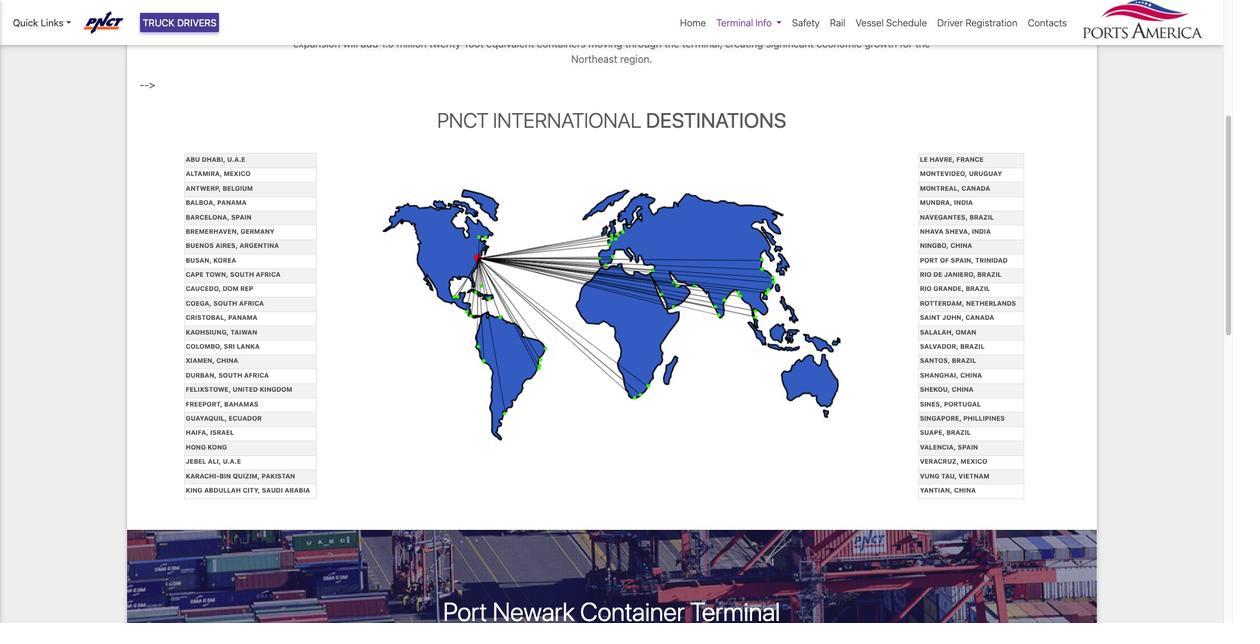 Task type: locate. For each thing, give the bounding box(es) containing it.
china down vietnam
[[954, 486, 976, 494]]

0 vertical spatial of
[[338, 22, 347, 34]]

brazil down singapore, phillipines
[[947, 429, 971, 436]]

navegantes, brazil
[[920, 213, 994, 221]]

altamira, mexico
[[186, 170, 251, 178]]

0 horizontal spatial spain
[[231, 213, 252, 221]]

south for durban,
[[218, 371, 242, 379]]

the
[[903, 22, 921, 34]]

- left >
[[140, 79, 144, 91]]

mexico up belgium
[[224, 170, 251, 178]]

twenty-
[[429, 38, 465, 49]]

northeast
[[571, 53, 618, 65]]

santos, brazil
[[920, 357, 976, 365]]

mexico
[[224, 170, 251, 178], [961, 457, 988, 465]]

2 vertical spatial south
[[218, 371, 242, 379]]

destinations
[[646, 108, 786, 132]]

1 vertical spatial africa
[[239, 299, 264, 307]]

1 vertical spatial million
[[397, 38, 427, 49]]

belgium
[[223, 184, 253, 192]]

brazil down oman
[[960, 342, 985, 350]]

pnct international destinations
[[437, 108, 786, 132]]

1 horizontal spatial will
[[608, 22, 623, 34]]

south
[[230, 271, 254, 278], [213, 299, 237, 307], [218, 371, 242, 379]]

spain for valencia, spain
[[958, 443, 978, 451]]

brazil for salvador, brazil
[[960, 342, 985, 350]]

vung
[[920, 472, 940, 480]]

china down santos, brazil
[[960, 371, 982, 379]]

spain up 'bremerhaven, germany'
[[231, 213, 252, 221]]

china up spain,
[[951, 242, 972, 249]]

sri
[[224, 342, 235, 350]]

2 vertical spatial africa
[[244, 371, 269, 379]]

million up terminal,
[[683, 22, 713, 34]]

1 vertical spatial of
[[940, 256, 949, 264]]

china for shekou, china
[[952, 386, 974, 393]]

u.a.e right dhabi,
[[227, 155, 245, 163]]

0 horizontal spatial of
[[338, 22, 347, 34]]

taiwan
[[231, 328, 257, 336]]

1 vertical spatial canada
[[966, 314, 994, 321]]

1 rio from the top
[[920, 271, 932, 278]]

economic
[[817, 38, 862, 49]]

1 vertical spatial south
[[213, 299, 237, 307]]

through
[[625, 38, 662, 49]]

jebel ali, u.a.e
[[186, 457, 241, 465]]

busan, korea
[[186, 256, 236, 264]]

africa up united
[[244, 371, 269, 379]]

of right 'one'
[[338, 22, 347, 34]]

south up felixstowe, united kingdom
[[218, 371, 242, 379]]

1 horizontal spatial of
[[940, 256, 949, 264]]

spain,
[[951, 256, 974, 264]]

spain up veracruz, mexico
[[958, 443, 978, 451]]

0 vertical spatial u.a.e
[[227, 155, 245, 163]]

india up navegantes, brazil
[[954, 199, 973, 206]]

mexico up vietnam
[[961, 457, 988, 465]]

1 horizontal spatial pnct
[[578, 22, 605, 34]]

links
[[41, 17, 64, 28]]

1 horizontal spatial million
[[683, 22, 713, 34]]

africa down rep
[[239, 299, 264, 307]]

0 vertical spatial mexico
[[224, 170, 251, 178]]

saint
[[920, 314, 941, 321]]

africa for coega, south africa
[[239, 299, 264, 307]]

coega, south africa
[[186, 299, 264, 307]]

brazil up sheva,
[[970, 213, 994, 221]]

montevideo, uruguay
[[920, 170, 1002, 178]]

will left "add"
[[343, 38, 358, 49]]

sheva,
[[945, 227, 970, 235]]

1 vertical spatial mexico
[[961, 457, 988, 465]]

haifa,
[[186, 429, 208, 436]]

0 vertical spatial panama
[[217, 199, 247, 206]]

town,
[[205, 271, 228, 278]]

john,
[[943, 314, 964, 321]]

rio up rotterdam,
[[920, 285, 932, 293]]

1 vertical spatial will
[[343, 38, 358, 49]]

durban, south africa
[[186, 371, 269, 379]]

1 vertical spatial expansion
[[293, 38, 340, 49]]

infrastructure
[[402, 22, 465, 34]]

mexico for veracruz, mexico
[[961, 457, 988, 465]]

the down $500
[[664, 38, 679, 49]]

spain for barcelona, spain
[[231, 213, 252, 221]]

1 horizontal spatial spain
[[958, 443, 978, 451]]

rio
[[920, 271, 932, 278], [920, 285, 932, 293]]

hong
[[186, 443, 206, 451]]

0 vertical spatial canada
[[962, 184, 991, 192]]

u.a.e up bin
[[223, 457, 241, 465]]

0 horizontal spatial pnct
[[437, 108, 489, 132]]

will up moving at the top of page
[[608, 22, 623, 34]]

panama for cristobal, panama
[[228, 314, 258, 321]]

rio left de on the right top of page
[[920, 271, 932, 278]]

cristobal, panama
[[186, 314, 258, 321]]

mundra,
[[920, 199, 953, 206]]

2 rio from the top
[[920, 285, 932, 293]]

caucedo, dom rep
[[186, 285, 253, 293]]

shekou, china
[[920, 386, 974, 393]]

foot
[[465, 38, 484, 49]]

international
[[493, 108, 642, 132]]

significant
[[766, 38, 814, 49]]

china up portugal
[[952, 386, 974, 393]]

brazil for santos, brazil
[[952, 357, 976, 365]]

0 vertical spatial rio
[[920, 271, 932, 278]]

vessel
[[856, 17, 884, 28]]

- down "truck"
[[144, 79, 149, 91]]

contacts link
[[1023, 10, 1072, 35]]

china for yantian, china
[[954, 486, 976, 494]]

the up economic
[[832, 22, 847, 34]]

brazil for navegantes, brazil
[[970, 213, 994, 221]]

china up durban, south africa
[[216, 357, 238, 365]]

quizim,
[[233, 472, 260, 480]]

1 vertical spatial rio
[[920, 285, 932, 293]]

dom
[[223, 285, 239, 293]]

expansion up 'significant'
[[750, 22, 797, 34]]

0 vertical spatial africa
[[256, 271, 281, 278]]

phillipines
[[963, 414, 1005, 422]]

terminal info
[[716, 17, 772, 28]]

1 vertical spatial spain
[[958, 443, 978, 451]]

terminal
[[716, 17, 753, 28]]

cape
[[186, 271, 204, 278]]

expansion down the as
[[293, 38, 340, 49]]

canada down netherlands
[[966, 314, 994, 321]]

registration
[[966, 17, 1018, 28]]

1 vertical spatial india
[[972, 227, 991, 235]]

of inside as one of the largest infrastructure projects in new jersey, pnct will invest $500 million into its expansion before the year 2030. the expansion will add 1.0 million twenty-foot equivalent containers moving through the terminal, creating significant economic growth for the northeast region.
[[338, 22, 347, 34]]

xiamen,
[[186, 357, 215, 365]]

kaohsiung,
[[186, 328, 229, 336]]

brazil down 'trinidad'
[[978, 271, 1002, 278]]

argentina
[[240, 242, 279, 249]]

south up cristobal, panama
[[213, 299, 237, 307]]

canada
[[962, 184, 991, 192], [966, 314, 994, 321]]

1 vertical spatial u.a.e
[[223, 457, 241, 465]]

0 vertical spatial spain
[[231, 213, 252, 221]]

0 vertical spatial will
[[608, 22, 623, 34]]

africa down argentina
[[256, 271, 281, 278]]

of down 'ningbo, china'
[[940, 256, 949, 264]]

singapore,
[[920, 414, 962, 422]]

veracruz,
[[920, 457, 959, 465]]

0 vertical spatial south
[[230, 271, 254, 278]]

panama up taiwan
[[228, 314, 258, 321]]

contacts
[[1028, 17, 1067, 28]]

0 horizontal spatial mexico
[[224, 170, 251, 178]]

durban,
[[186, 371, 217, 379]]

-
[[140, 79, 144, 91], [144, 79, 149, 91]]

0 vertical spatial pnct
[[578, 22, 605, 34]]

vessel schedule
[[856, 17, 927, 28]]

truck drivers
[[143, 17, 217, 28]]

1 vertical spatial panama
[[228, 314, 258, 321]]

expansion
[[750, 22, 797, 34], [293, 38, 340, 49]]

ali,
[[208, 457, 221, 465]]

felixstowe, united kingdom
[[186, 386, 292, 393]]

1 horizontal spatial mexico
[[961, 457, 988, 465]]

shanghai, china
[[920, 371, 982, 379]]

grande,
[[934, 285, 964, 293]]

0 vertical spatial million
[[683, 22, 713, 34]]

south up rep
[[230, 271, 254, 278]]

0 horizontal spatial will
[[343, 38, 358, 49]]

million right '1.0'
[[397, 38, 427, 49]]

colombo,
[[186, 342, 222, 350]]

one
[[318, 22, 335, 34]]

israel
[[210, 429, 234, 436]]

china for ningbo, china
[[951, 242, 972, 249]]

projects
[[468, 22, 506, 34]]

shekou,
[[920, 386, 950, 393]]

0 horizontal spatial expansion
[[293, 38, 340, 49]]

india right sheva,
[[972, 227, 991, 235]]

1 horizontal spatial expansion
[[750, 22, 797, 34]]

brazil down salvador, brazil
[[952, 357, 976, 365]]

canada down the 'uruguay'
[[962, 184, 991, 192]]

1.0
[[381, 38, 394, 49]]

rio de janiero, brazil
[[920, 271, 1002, 278]]

africa for durban, south africa
[[244, 371, 269, 379]]

trinidad
[[975, 256, 1008, 264]]

panama down belgium
[[217, 199, 247, 206]]

ningbo,
[[920, 242, 949, 249]]

veracruz, mexico
[[920, 457, 988, 465]]

antwerp, belgium
[[186, 184, 253, 192]]

the up "add"
[[350, 22, 365, 34]]



Task type: describe. For each thing, give the bounding box(es) containing it.
barcelona, spain
[[186, 213, 252, 221]]

france
[[957, 155, 984, 163]]

nhava sheva, india
[[920, 227, 991, 235]]

driver registration link
[[932, 10, 1023, 35]]

busan,
[[186, 256, 212, 264]]

abu
[[186, 155, 200, 163]]

moving
[[589, 38, 623, 49]]

balboa, panama
[[186, 199, 247, 206]]

portugal
[[944, 400, 981, 408]]

0 horizontal spatial million
[[397, 38, 427, 49]]

u.a.e for jebel ali, u.a.e
[[223, 457, 241, 465]]

balboa,
[[186, 199, 215, 206]]

bremerhaven,
[[186, 227, 239, 235]]

port of spain, trinidad
[[920, 256, 1008, 264]]

colombo, sri lanka
[[186, 342, 260, 350]]

uruguay
[[969, 170, 1002, 178]]

pnct inside as one of the largest infrastructure projects in new jersey, pnct will invest $500 million into its expansion before the year 2030. the expansion will add 1.0 million twenty-foot equivalent containers moving through the terminal, creating significant economic growth for the northeast region.
[[578, 22, 605, 34]]

south for coega,
[[213, 299, 237, 307]]

saint john, canada
[[920, 314, 994, 321]]

netherlands
[[966, 299, 1016, 307]]

montreal,
[[920, 184, 960, 192]]

mexico for altamira, mexico
[[224, 170, 251, 178]]

driver
[[937, 17, 963, 28]]

panama for balboa, panama
[[217, 199, 247, 206]]

rail image
[[381, 184, 843, 446]]

caucedo,
[[186, 285, 221, 293]]

janiero,
[[944, 271, 976, 278]]

santos,
[[920, 357, 950, 365]]

pakistan
[[262, 472, 295, 480]]

bremerhaven, germany
[[186, 227, 275, 235]]

bin
[[220, 472, 231, 480]]

shanghai,
[[920, 371, 959, 379]]

rio grande, brazil
[[920, 285, 990, 293]]

truck drivers link
[[140, 13, 219, 32]]

barcelona,
[[186, 213, 229, 221]]

equivalent
[[486, 38, 534, 49]]

freeport, bahamas
[[186, 400, 259, 408]]

rio for rio grande, brazil
[[920, 285, 932, 293]]

containers
[[537, 38, 586, 49]]

its
[[736, 22, 747, 34]]

china for shanghai, china
[[960, 371, 982, 379]]

jebel
[[186, 457, 206, 465]]

suape, brazil
[[920, 429, 971, 436]]

jersey,
[[543, 22, 576, 34]]

brazil for suape, brazil
[[947, 429, 971, 436]]

safety link
[[787, 10, 825, 35]]

u.a.e for abu dhabi, u.a.e
[[227, 155, 245, 163]]

saudi
[[262, 486, 283, 494]]

terminal,
[[682, 38, 723, 49]]

suape,
[[920, 429, 945, 436]]

creating
[[725, 38, 763, 49]]

abdullah
[[204, 486, 241, 494]]

oman
[[956, 328, 977, 336]]

2030.
[[873, 22, 900, 34]]

hong kong
[[186, 443, 227, 451]]

rio for rio de janiero, brazil
[[920, 271, 932, 278]]

region.
[[620, 53, 652, 65]]

2 - from the left
[[144, 79, 149, 91]]

china for xiamen, china
[[216, 357, 238, 365]]

aires,
[[216, 242, 238, 249]]

karachi-bin quizim, pakistan
[[186, 472, 295, 480]]

0 vertical spatial india
[[954, 199, 973, 206]]

growth
[[865, 38, 897, 49]]

invest
[[625, 22, 653, 34]]

xiamen, china
[[186, 357, 238, 365]]

info
[[756, 17, 772, 28]]

felixstowe,
[[186, 386, 231, 393]]

0 vertical spatial expansion
[[750, 22, 797, 34]]

bahamas
[[224, 400, 259, 408]]

yantian, china
[[920, 486, 976, 494]]

valencia, spain
[[920, 443, 978, 451]]

1 vertical spatial pnct
[[437, 108, 489, 132]]

antwerp,
[[186, 184, 221, 192]]

the right the "for"
[[915, 38, 931, 49]]

le havre, france
[[920, 155, 984, 163]]

brazil up rotterdam, netherlands
[[966, 285, 990, 293]]

kaohsiung, taiwan
[[186, 328, 257, 336]]

into
[[716, 22, 733, 34]]

ecuador
[[229, 414, 262, 422]]

>
[[149, 79, 155, 91]]

cristobal,
[[186, 314, 226, 321]]

lanka
[[237, 342, 260, 350]]

singapore, phillipines
[[920, 414, 1005, 422]]

add
[[361, 38, 378, 49]]

sines, portugal
[[920, 400, 981, 408]]

new
[[519, 22, 540, 34]]

1 - from the left
[[140, 79, 144, 91]]

kingdom
[[260, 386, 292, 393]]

vessel schedule link
[[851, 10, 932, 35]]

havre,
[[930, 155, 955, 163]]

nhava
[[920, 227, 944, 235]]



Task type: vqa. For each thing, say whether or not it's contained in the screenshot.
middle Africa
yes



